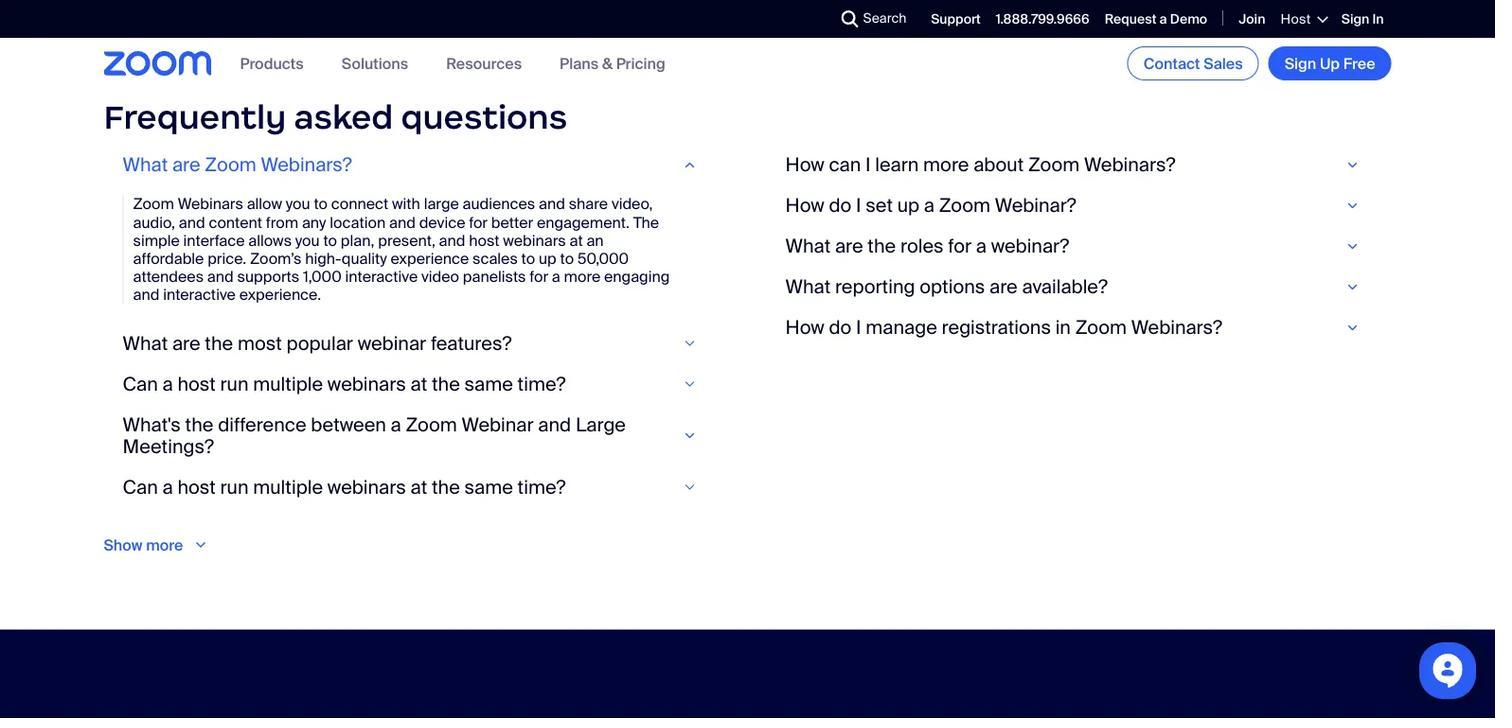 Task type: locate. For each thing, give the bounding box(es) containing it.
host up what's
[[178, 372, 216, 397]]

same down webinar
[[465, 476, 513, 500]]

experience
[[391, 249, 469, 269]]

1 vertical spatial at
[[411, 372, 427, 397]]

can a host run multiple webinars at the same time? button down what are the most popular webinar features? "dropdown button"
[[123, 372, 710, 397]]

are down attendees
[[172, 332, 200, 356]]

i for learn
[[866, 154, 871, 178]]

audio,
[[133, 213, 175, 233]]

i left set
[[856, 194, 862, 218]]

1 vertical spatial how
[[786, 194, 825, 218]]

2 vertical spatial how
[[786, 316, 825, 341]]

1 can from the top
[[123, 372, 158, 397]]

can a host run multiple webinars at the same time? button down 'what's the difference between a zoom webinar and large meetings?' dropdown button
[[123, 476, 710, 500]]

interactive
[[345, 267, 418, 287], [163, 286, 236, 306]]

zoom
[[205, 154, 256, 178], [1029, 154, 1080, 178], [939, 194, 991, 218], [133, 195, 174, 215], [1076, 316, 1127, 341], [406, 413, 457, 437]]

for left better on the left of the page
[[469, 213, 488, 233]]

the inside what's the difference between a zoom webinar and large meetings?
[[185, 413, 214, 437]]

1 vertical spatial more
[[564, 267, 601, 287]]

host inside zoom webinars allow you to connect with large audiences and share video, audio, and content from any location and device for better engagement. the simple interface allows you to plan, present, and host webinars at an affordable price. zoom's high-quality experience scales to up to 50,000 attendees and supports 1,000 interactive video panelists for a more engaging and interactive experience.
[[469, 231, 500, 251]]

do for set
[[829, 194, 852, 218]]

webinars?
[[261, 154, 352, 178], [1084, 154, 1176, 178], [1132, 316, 1223, 341]]

2 how from the top
[[786, 194, 825, 218]]

what up audio,
[[123, 154, 168, 178]]

the
[[868, 235, 896, 259], [205, 332, 233, 356], [432, 372, 460, 397], [185, 413, 214, 437], [432, 476, 460, 500]]

0 vertical spatial webinars
[[503, 231, 566, 251]]

sign left up
[[1285, 54, 1317, 73]]

at down 'what's the difference between a zoom webinar and large meetings?' dropdown button
[[411, 476, 427, 500]]

1.888.799.9666 link
[[996, 10, 1090, 28]]

1 can a host run multiple webinars at the same time? button from the top
[[123, 372, 710, 397]]

1 vertical spatial for
[[948, 235, 972, 259]]

engagement.
[[537, 213, 630, 233]]

up
[[898, 194, 920, 218], [539, 249, 557, 269]]

asked
[[294, 97, 393, 138]]

2 do from the top
[[829, 316, 852, 341]]

1 vertical spatial multiple
[[253, 476, 323, 500]]

0 vertical spatial i
[[866, 154, 871, 178]]

host up the panelists
[[469, 231, 500, 251]]

1 vertical spatial sign
[[1285, 54, 1317, 73]]

a down meetings?
[[162, 476, 173, 500]]

more right show
[[146, 536, 183, 556]]

search image
[[842, 10, 859, 27]]

1 vertical spatial webinars
[[328, 372, 406, 397]]

0 vertical spatial multiple
[[253, 372, 323, 397]]

webinar?
[[995, 194, 1077, 218]]

webinars down what's the difference between a zoom webinar and large meetings?
[[328, 476, 406, 500]]

zoom up webinar?
[[1029, 154, 1080, 178]]

1 vertical spatial can
[[123, 476, 158, 500]]

0 horizontal spatial up
[[539, 249, 557, 269]]

zoom inside what's the difference between a zoom webinar and large meetings?
[[406, 413, 457, 437]]

can down meetings?
[[123, 476, 158, 500]]

panelists
[[463, 267, 526, 287]]

1 run from the top
[[220, 372, 249, 397]]

registrations
[[942, 316, 1051, 341]]

are up webinars
[[172, 154, 200, 178]]

host button
[[1281, 10, 1327, 28]]

a inside what's the difference between a zoom webinar and large meetings?
[[391, 413, 401, 437]]

up left an
[[539, 249, 557, 269]]

sign left in
[[1342, 10, 1370, 28]]

video
[[421, 267, 459, 287]]

connect
[[331, 195, 389, 215]]

are for what are the roles for a webinar?
[[835, 235, 863, 259]]

1 vertical spatial time?
[[518, 476, 566, 500]]

can a host run multiple webinars at the same time?
[[123, 372, 566, 397], [123, 476, 566, 500]]

a left webinar?
[[976, 235, 987, 259]]

0 vertical spatial do
[[829, 194, 852, 218]]

i left manage
[[856, 316, 862, 341]]

at down what are the most popular webinar features? "dropdown button"
[[411, 372, 427, 397]]

allows
[[248, 231, 292, 251]]

1 horizontal spatial sign
[[1342, 10, 1370, 28]]

0 vertical spatial run
[[220, 372, 249, 397]]

how for how do i set up a zoom webinar?
[[786, 194, 825, 218]]

time? down webinar
[[518, 476, 566, 500]]

0 vertical spatial sign
[[1342, 10, 1370, 28]]

0 vertical spatial at
[[570, 231, 583, 251]]

and left large
[[538, 413, 571, 437]]

2 vertical spatial i
[[856, 316, 862, 341]]

present,
[[378, 231, 436, 251]]

2 vertical spatial at
[[411, 476, 427, 500]]

can a host run multiple webinars at the same time? down what's the difference between a zoom webinar and large meetings?
[[123, 476, 566, 500]]

2 vertical spatial more
[[146, 536, 183, 556]]

solutions
[[342, 53, 408, 73]]

webinars
[[178, 195, 243, 215]]

run
[[220, 372, 249, 397], [220, 476, 249, 500]]

features?
[[431, 332, 512, 356]]

i for manage
[[856, 316, 862, 341]]

affordable
[[133, 249, 204, 269]]

2 can a host run multiple webinars at the same time? button from the top
[[123, 476, 710, 500]]

what left reporting
[[786, 276, 831, 300]]

you
[[286, 195, 310, 215], [295, 231, 320, 251]]

0 vertical spatial how
[[786, 154, 825, 178]]

zoom inside zoom webinars allow you to connect with large audiences and share video, audio, and content from any location and device for better engagement. the simple interface allows you to plan, present, and host webinars at an affordable price. zoom's high-quality experience scales to up to 50,000 attendees and supports 1,000 interactive video panelists for a more engaging and interactive experience.
[[133, 195, 174, 215]]

do down reporting
[[829, 316, 852, 341]]

the right what's
[[185, 413, 214, 437]]

for right roles
[[948, 235, 972, 259]]

multiple down difference
[[253, 476, 323, 500]]

2 same from the top
[[465, 476, 513, 500]]

0 vertical spatial same
[[465, 372, 513, 397]]

plans & pricing link
[[560, 53, 666, 73]]

host down meetings?
[[178, 476, 216, 500]]

1 how from the top
[[786, 154, 825, 178]]

2 run from the top
[[220, 476, 249, 500]]

manage
[[866, 316, 937, 341]]

resources button
[[446, 53, 522, 73]]

and inside what's the difference between a zoom webinar and large meetings?
[[538, 413, 571, 437]]

i right can
[[866, 154, 871, 178]]

3 how from the top
[[786, 316, 825, 341]]

0 vertical spatial for
[[469, 213, 488, 233]]

are
[[172, 154, 200, 178], [835, 235, 863, 259], [990, 276, 1018, 300], [172, 332, 200, 356]]

more up how do i set up a zoom webinar?
[[924, 154, 969, 178]]

a left demo
[[1160, 10, 1167, 28]]

0 vertical spatial can a host run multiple webinars at the same time?
[[123, 372, 566, 397]]

a inside zoom webinars allow you to connect with large audiences and share video, audio, and content from any location and device for better engagement. the simple interface allows you to plan, present, and host webinars at an affordable price. zoom's high-quality experience scales to up to 50,000 attendees and supports 1,000 interactive video panelists for a more engaging and interactive experience.
[[552, 267, 561, 287]]

and
[[539, 195, 565, 215], [179, 213, 205, 233], [389, 213, 416, 233], [439, 231, 466, 251], [207, 267, 234, 287], [133, 286, 159, 306], [538, 413, 571, 437]]

and left share
[[539, 195, 565, 215]]

you right the allows
[[295, 231, 320, 251]]

reporting
[[835, 276, 915, 300]]

1 vertical spatial same
[[465, 476, 513, 500]]

webinars? for how can i learn more about zoom webinars?
[[1084, 154, 1176, 178]]

are for what are the most popular webinar features?
[[172, 332, 200, 356]]

sign
[[1342, 10, 1370, 28], [1285, 54, 1317, 73]]

show
[[104, 536, 143, 556]]

what's the difference between a zoom webinar and large meetings? button
[[123, 413, 710, 459]]

what down can
[[786, 235, 831, 259]]

what for what are zoom webinars?
[[123, 154, 168, 178]]

how can i learn more about zoom webinars? button
[[786, 154, 1373, 178]]

0 vertical spatial can a host run multiple webinars at the same time? button
[[123, 372, 710, 397]]

zoom webinars allow you to connect with large audiences and share video, audio, and content from any location and device for better engagement. the simple interface allows you to plan, present, and host webinars at an affordable price. zoom's high-quality experience scales to up to 50,000 attendees and supports 1,000 interactive video panelists for a more engaging and interactive experience.
[[133, 195, 670, 306]]

large
[[424, 195, 459, 215]]

2 horizontal spatial for
[[948, 235, 972, 259]]

a
[[1160, 10, 1167, 28], [924, 194, 935, 218], [976, 235, 987, 259], [552, 267, 561, 287], [162, 372, 173, 397], [391, 413, 401, 437], [162, 476, 173, 500]]

webinars down audiences
[[503, 231, 566, 251]]

zoom right in
[[1076, 316, 1127, 341]]

up right set
[[898, 194, 920, 218]]

same up webinar
[[465, 372, 513, 397]]

0 vertical spatial can
[[123, 372, 158, 397]]

multiple up difference
[[253, 372, 323, 397]]

None search field
[[772, 4, 846, 34]]

webinar
[[358, 332, 426, 356]]

from
[[266, 213, 298, 233]]

at inside zoom webinars allow you to connect with large audiences and share video, audio, and content from any location and device for better engagement. the simple interface allows you to plan, present, and host webinars at an affordable price. zoom's high-quality experience scales to up to 50,000 attendees and supports 1,000 interactive video panelists for a more engaging and interactive experience.
[[570, 231, 583, 251]]

0 horizontal spatial more
[[146, 536, 183, 556]]

video,
[[612, 195, 653, 215]]

show more button
[[104, 536, 221, 556]]

resources
[[446, 53, 522, 73]]

how can i learn more about zoom webinars?
[[786, 154, 1176, 178]]

interactive down price.
[[163, 286, 236, 306]]

1 horizontal spatial more
[[564, 267, 601, 287]]

more down an
[[564, 267, 601, 287]]

frequently asked questions element
[[104, 97, 1392, 556]]

50,000
[[578, 249, 629, 269]]

what down attendees
[[123, 332, 168, 356]]

for
[[469, 213, 488, 233], [948, 235, 972, 259], [530, 267, 548, 287]]

how do i set up a zoom webinar? button
[[786, 194, 1373, 218]]

more
[[924, 154, 969, 178], [564, 267, 601, 287], [146, 536, 183, 556]]

to
[[314, 195, 328, 215], [323, 231, 337, 251], [522, 249, 535, 269], [560, 249, 574, 269]]

run down most
[[220, 372, 249, 397]]

2 can from the top
[[123, 476, 158, 500]]

plans
[[560, 53, 599, 73]]

interactive down 'plan,'
[[345, 267, 418, 287]]

content
[[209, 213, 262, 233]]

webinars? for how do i manage registrations in zoom webinars?
[[1132, 316, 1223, 341]]

1 vertical spatial run
[[220, 476, 249, 500]]

host
[[1281, 10, 1312, 28]]

zoom left webinar
[[406, 413, 457, 437]]

are up reporting
[[835, 235, 863, 259]]

scales
[[473, 249, 518, 269]]

the left most
[[205, 332, 233, 356]]

1 vertical spatial do
[[829, 316, 852, 341]]

zoom's
[[250, 249, 302, 269]]

contact sales
[[1144, 54, 1243, 73]]

1 vertical spatial up
[[539, 249, 557, 269]]

zoom up simple
[[133, 195, 174, 215]]

0 horizontal spatial sign
[[1285, 54, 1317, 73]]

can up what's
[[123, 372, 158, 397]]

at left an
[[570, 231, 583, 251]]

what for what are the roles for a webinar?
[[786, 235, 831, 259]]

0 vertical spatial host
[[469, 231, 500, 251]]

1 vertical spatial can a host run multiple webinars at the same time? button
[[123, 476, 710, 500]]

attendees
[[133, 267, 204, 287]]

roles
[[901, 235, 944, 259]]

to left connect
[[314, 195, 328, 215]]

do left set
[[829, 194, 852, 218]]

0 horizontal spatial interactive
[[163, 286, 236, 306]]

can a host run multiple webinars at the same time? up between
[[123, 372, 566, 397]]

webinars
[[503, 231, 566, 251], [328, 372, 406, 397], [328, 476, 406, 500]]

zoom down the how can i learn more about zoom webinars? at the top right
[[939, 194, 991, 218]]

a right between
[[391, 413, 401, 437]]

sign for sign up free
[[1285, 54, 1317, 73]]

for right the panelists
[[530, 267, 548, 287]]

same
[[465, 372, 513, 397], [465, 476, 513, 500]]

time? up webinar
[[518, 372, 566, 397]]

a up what's
[[162, 372, 173, 397]]

webinars up between
[[328, 372, 406, 397]]

between
[[311, 413, 386, 437]]

2 vertical spatial for
[[530, 267, 548, 287]]

1 horizontal spatial up
[[898, 194, 920, 218]]

available?
[[1022, 276, 1108, 300]]

run down difference
[[220, 476, 249, 500]]

1 do from the top
[[829, 194, 852, 218]]

host
[[469, 231, 500, 251], [178, 372, 216, 397], [178, 476, 216, 500]]

how do i manage registrations in zoom webinars?
[[786, 316, 1223, 341]]

how do i set up a zoom webinar?
[[786, 194, 1077, 218]]

what for what are the most popular webinar features?
[[123, 332, 168, 356]]

support link
[[931, 10, 981, 28]]

1 vertical spatial i
[[856, 194, 862, 218]]

0 vertical spatial time?
[[518, 372, 566, 397]]

you right 'allow'
[[286, 195, 310, 215]]

in
[[1056, 316, 1071, 341]]

up inside zoom webinars allow you to connect with large audiences and share video, audio, and content from any location and device for better engagement. the simple interface allows you to plan, present, and host webinars at an affordable price. zoom's high-quality experience scales to up to 50,000 attendees and supports 1,000 interactive video panelists for a more engaging and interactive experience.
[[539, 249, 557, 269]]

1 vertical spatial can a host run multiple webinars at the same time?
[[123, 476, 566, 500]]

0 vertical spatial more
[[924, 154, 969, 178]]

can for 1st can a host run multiple webinars at the same time? dropdown button from the top
[[123, 372, 158, 397]]

run for first can a host run multiple webinars at the same time? dropdown button from the bottom
[[220, 476, 249, 500]]

a left 50,000
[[552, 267, 561, 287]]



Task type: describe. For each thing, give the bounding box(es) containing it.
sign in
[[1342, 10, 1384, 28]]

and down large
[[439, 231, 466, 251]]

0 vertical spatial you
[[286, 195, 310, 215]]

audiences
[[463, 195, 535, 215]]

price.
[[208, 249, 246, 269]]

1 same from the top
[[465, 372, 513, 397]]

what reporting options are available? button
[[786, 276, 1373, 300]]

better
[[491, 213, 533, 233]]

can for first can a host run multiple webinars at the same time? dropdown button from the bottom
[[123, 476, 158, 500]]

2 vertical spatial host
[[178, 476, 216, 500]]

search
[[863, 9, 907, 27]]

request a demo
[[1105, 10, 1208, 28]]

interface
[[183, 231, 245, 251]]

set
[[866, 194, 893, 218]]

zoom up webinars
[[205, 154, 256, 178]]

supports
[[237, 267, 299, 287]]

questions
[[401, 97, 568, 138]]

solutions button
[[342, 53, 408, 73]]

sign for sign in
[[1342, 10, 1370, 28]]

1 horizontal spatial for
[[530, 267, 548, 287]]

request
[[1105, 10, 1157, 28]]

1 multiple from the top
[[253, 372, 323, 397]]

what are the most popular webinar features?
[[123, 332, 512, 356]]

run for 1st can a host run multiple webinars at the same time? dropdown button from the top
[[220, 372, 249, 397]]

&
[[602, 53, 613, 73]]

products
[[240, 53, 304, 73]]

to left 'plan,'
[[323, 231, 337, 251]]

about
[[974, 154, 1024, 178]]

popular
[[287, 332, 353, 356]]

join
[[1239, 10, 1266, 28]]

support
[[931, 10, 981, 28]]

what are zoom webinars?
[[123, 154, 352, 178]]

an
[[587, 231, 604, 251]]

are up how do i manage registrations in zoom webinars?
[[990, 276, 1018, 300]]

any
[[302, 213, 326, 233]]

what are the most popular webinar features? button
[[123, 332, 710, 356]]

the down 'what's the difference between a zoom webinar and large meetings?' dropdown button
[[432, 476, 460, 500]]

plan,
[[341, 231, 375, 251]]

difference
[[218, 413, 307, 437]]

what are zoom webinars? button
[[123, 154, 710, 178]]

engaging
[[604, 267, 670, 287]]

most
[[238, 332, 282, 356]]

free
[[1344, 54, 1376, 73]]

how for how do i manage registrations in zoom webinars?
[[786, 316, 825, 341]]

and right audio,
[[179, 213, 205, 233]]

1.888.799.9666
[[996, 10, 1090, 28]]

and left device
[[389, 213, 416, 233]]

simple
[[133, 231, 180, 251]]

how for how can i learn more about zoom webinars?
[[786, 154, 825, 178]]

0 horizontal spatial for
[[469, 213, 488, 233]]

2 multiple from the top
[[253, 476, 323, 500]]

the left roles
[[868, 235, 896, 259]]

search image
[[842, 10, 859, 27]]

sign in link
[[1342, 10, 1384, 28]]

up
[[1320, 54, 1340, 73]]

device
[[419, 213, 465, 233]]

1,000
[[303, 267, 342, 287]]

2 horizontal spatial more
[[924, 154, 969, 178]]

what's
[[123, 413, 181, 437]]

what are the roles for a webinar? button
[[786, 235, 1373, 259]]

0 vertical spatial up
[[898, 194, 920, 218]]

frequently
[[104, 97, 286, 138]]

large
[[576, 413, 626, 437]]

contact sales link
[[1128, 46, 1259, 81]]

products button
[[240, 53, 304, 73]]

a up what are the roles for a webinar?
[[924, 194, 935, 218]]

and down interface
[[207, 267, 234, 287]]

share
[[569, 195, 608, 215]]

meetings?
[[123, 435, 214, 459]]

plans & pricing
[[560, 53, 666, 73]]

sales
[[1204, 54, 1243, 73]]

options
[[920, 276, 985, 300]]

2 can a host run multiple webinars at the same time? from the top
[[123, 476, 566, 500]]

request a demo link
[[1105, 10, 1208, 28]]

how do i manage registrations in zoom webinars? button
[[786, 316, 1373, 341]]

join link
[[1239, 10, 1266, 28]]

1 vertical spatial you
[[295, 231, 320, 251]]

what are the roles for a webinar?
[[786, 235, 1069, 259]]

1 can a host run multiple webinars at the same time? from the top
[[123, 372, 566, 397]]

in
[[1373, 10, 1384, 28]]

to right scales
[[522, 249, 535, 269]]

demo
[[1170, 10, 1208, 28]]

contact
[[1144, 54, 1201, 73]]

webinars inside zoom webinars allow you to connect with large audiences and share video, audio, and content from any location and device for better engagement. the simple interface allows you to plan, present, and host webinars at an affordable price. zoom's high-quality experience scales to up to 50,000 attendees and supports 1,000 interactive video panelists for a more engaging and interactive experience.
[[503, 231, 566, 251]]

more inside zoom webinars allow you to connect with large audiences and share video, audio, and content from any location and device for better engagement. the simple interface allows you to plan, present, and host webinars at an affordable price. zoom's high-quality experience scales to up to 50,000 attendees and supports 1,000 interactive video panelists for a more engaging and interactive experience.
[[564, 267, 601, 287]]

high-
[[305, 249, 342, 269]]

1 time? from the top
[[518, 372, 566, 397]]

can
[[829, 154, 861, 178]]

1 horizontal spatial interactive
[[345, 267, 418, 287]]

location
[[330, 213, 386, 233]]

pricing
[[616, 53, 666, 73]]

show more
[[104, 536, 183, 556]]

2 time? from the top
[[518, 476, 566, 500]]

2 vertical spatial webinars
[[328, 476, 406, 500]]

the
[[633, 213, 659, 233]]

do for manage
[[829, 316, 852, 341]]

what's the difference between a zoom webinar and large meetings?
[[123, 413, 626, 459]]

zoom logo image
[[104, 51, 212, 76]]

1 vertical spatial host
[[178, 372, 216, 397]]

i for set
[[856, 194, 862, 218]]

what for what reporting options are available?
[[786, 276, 831, 300]]

frequently asked questions
[[104, 97, 568, 138]]

to left an
[[560, 249, 574, 269]]

sign up free
[[1285, 54, 1376, 73]]

and down the affordable
[[133, 286, 159, 306]]

are for what are zoom webinars?
[[172, 154, 200, 178]]

learn
[[875, 154, 919, 178]]

what reporting options are available?
[[786, 276, 1108, 300]]

quality
[[342, 249, 387, 269]]

the down features?
[[432, 372, 460, 397]]



Task type: vqa. For each thing, say whether or not it's contained in the screenshot.
"What's"
yes



